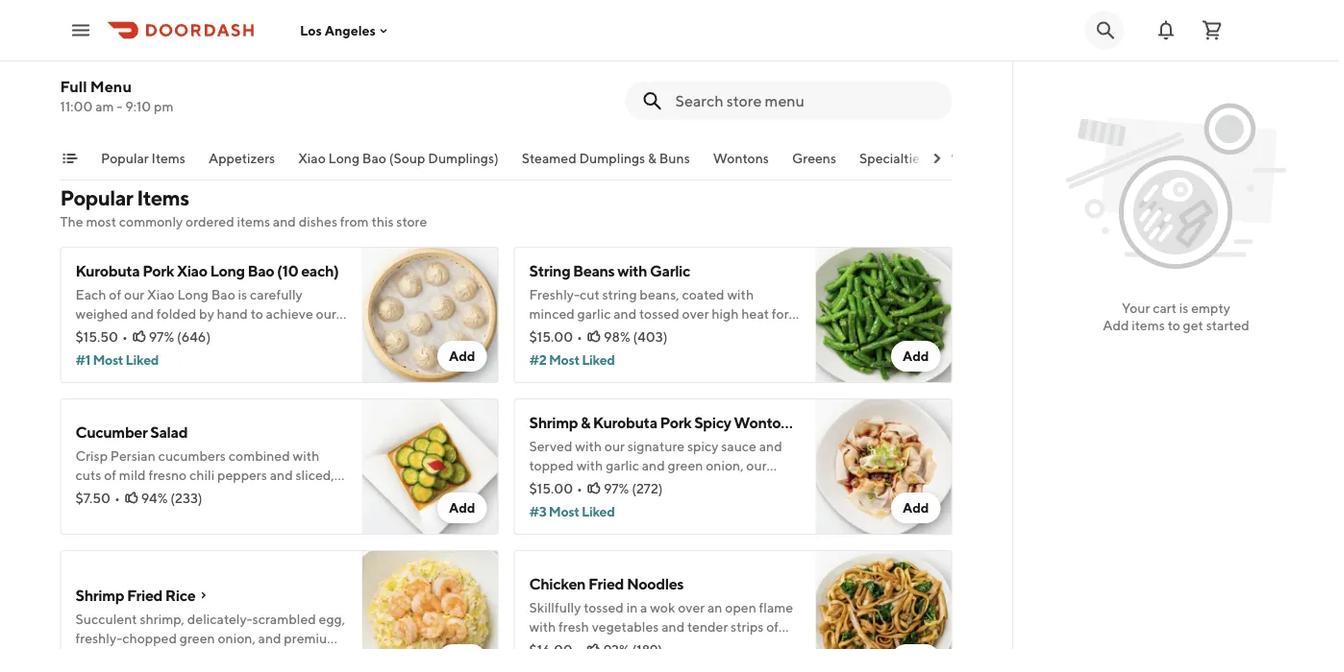Task type: describe. For each thing, give the bounding box(es) containing it.
from
[[340, 214, 369, 230]]

add for cucumber salad
[[449, 500, 475, 516]]

Item Search search field
[[675, 90, 937, 112]]

show menu categories image
[[62, 151, 77, 166]]

with up handmade
[[576, 458, 603, 474]]

wontons button
[[713, 149, 768, 180]]

and down signature on the bottom of the page
[[642, 458, 665, 474]]

items inside popular items the most commonly ordered items and dishes from this store
[[237, 214, 270, 230]]

& inside the shrimp & kurobuta pork spicy wontons (8 each) served with our signature spicy sauce and topped with garlic and green onion, our handmade wontons are always a fan favorite.
[[581, 414, 590, 432]]

is
[[1179, 300, 1189, 316]]

with up heat
[[727, 287, 754, 303]]

fried for rice
[[127, 587, 163, 605]]

most for shrimp & kurobuta pork spicy wontons (8 each)
[[549, 504, 579, 520]]

& inside button
[[647, 150, 656, 166]]

97% for kurobuta pork xiao long bao (10 each)
[[149, 329, 174, 345]]

bao inside button
[[362, 150, 386, 166]]

shrimp for shrimp fried rice
[[75, 587, 124, 605]]

shrimp fried rice image
[[362, 551, 498, 650]]

kurobuta pork xiao long bao (10 each) image
[[362, 247, 498, 384]]

get
[[1183, 318, 1203, 334]]

#3 most liked
[[529, 504, 615, 520]]

pm
[[154, 99, 174, 114]]

add for kurobuta pork xiao long bao (10 each)
[[449, 348, 475, 364]]

shrimp & kurobuta pork spicy wontons (8 each) served with our signature spicy sauce and topped with garlic and green onion, our handmade wontons are always a fan favorite.
[[529, 414, 853, 493]]

full menu 11:00 am - 9:10 pm
[[60, 77, 174, 114]]

open menu image
[[69, 19, 92, 42]]

and right 'sauce'
[[759, 439, 782, 455]]

97% (646)
[[149, 329, 211, 345]]

the
[[60, 214, 83, 230]]

cucumber
[[75, 423, 148, 442]]

this
[[371, 214, 394, 230]]

popular items the most commonly ordered items and dishes from this store
[[60, 186, 427, 230]]

garlic
[[650, 262, 690, 280]]

#2
[[529, 352, 546, 368]]

• for cucumber salad
[[114, 491, 120, 507]]

packed
[[621, 325, 666, 341]]

onion,
[[706, 458, 744, 474]]

beans
[[573, 262, 615, 280]]

add button for string beans with garlic
[[891, 341, 941, 372]]

0 horizontal spatial xiao
[[177, 262, 207, 280]]

chicken fried noodles
[[529, 575, 684, 594]]

chicken
[[529, 575, 586, 594]]

#1
[[75, 352, 90, 368]]

cart
[[1153, 300, 1177, 316]]

(403)
[[633, 329, 668, 345]]

chicken fried noodles image
[[816, 551, 952, 650]]

add button for cucumber salad
[[437, 493, 487, 524]]

each) inside the shrimp & kurobuta pork spicy wontons (8 each) served with our signature spicy sauce and topped with garlic and green onion, our handmade wontons are always a fan favorite.
[[816, 414, 853, 432]]

cucumber salad image
[[362, 399, 498, 535]]

add button for kurobuta pork xiao long bao (10 each)
[[437, 341, 487, 372]]

am
[[95, 99, 114, 114]]

add for shrimp & kurobuta pork spicy wontons (8 each)
[[903, 500, 929, 516]]

beans,
[[640, 287, 679, 303]]

signature
[[627, 439, 685, 455]]

string beans with garlic freshly-cut string beans, coated with minced garlic and tossed over high heat for a savory, umami-packed bite.
[[529, 262, 799, 341]]

items for popular items the most commonly ordered items and dishes from this store
[[137, 186, 189, 211]]

0 vertical spatial wontons
[[713, 150, 768, 166]]

and inside popular items the most commonly ordered items and dishes from this store
[[273, 214, 296, 230]]

9:10
[[125, 99, 151, 114]]

most
[[86, 214, 116, 230]]

a inside the shrimp & kurobuta pork spicy wontons (8 each) served with our signature spicy sauce and topped with garlic and green onion, our handmade wontons are always a fan favorite.
[[717, 477, 724, 493]]

over
[[682, 306, 709, 322]]

94% (233)
[[141, 491, 202, 507]]

freshly-
[[529, 287, 580, 303]]

topped
[[529, 458, 574, 474]]

most for string beans with garlic
[[549, 352, 579, 368]]

liked for string beans with garlic
[[582, 352, 615, 368]]

items inside the your cart is empty add items to get started
[[1132, 318, 1165, 334]]

specialties button
[[859, 149, 925, 180]]

tossed
[[639, 306, 679, 322]]

ordered
[[186, 214, 234, 230]]

fan
[[727, 477, 747, 493]]

store
[[396, 214, 427, 230]]

handmade
[[529, 477, 595, 493]]

11:00
[[60, 99, 93, 114]]

los
[[300, 22, 322, 38]]

liked for kurobuta pork xiao long bao (10 each)
[[126, 352, 159, 368]]

$15.00 • for shrimp
[[529, 481, 582, 497]]

#1 most liked
[[75, 352, 159, 368]]

items for popular items
[[151, 150, 185, 166]]

string
[[529, 262, 570, 280]]

spicy
[[694, 414, 731, 432]]

94%
[[141, 491, 168, 507]]

always
[[674, 477, 715, 493]]

garlic inside the string beans with garlic freshly-cut string beans, coated with minced garlic and tossed over high heat for a savory, umami-packed bite.
[[577, 306, 611, 322]]

high
[[712, 306, 739, 322]]

fried for noodles
[[588, 575, 624, 594]]

steamed dumplings & buns
[[521, 150, 689, 166]]

to
[[1168, 318, 1180, 334]]

specialties
[[859, 150, 925, 166]]

salad
[[150, 423, 188, 442]]

(soup
[[389, 150, 425, 166]]

$15.00 for shrimp
[[529, 481, 573, 497]]

your
[[1122, 300, 1150, 316]]

string
[[602, 287, 637, 303]]

most for kurobuta pork xiao long bao (10 each)
[[93, 352, 123, 368]]

(8
[[799, 414, 813, 432]]

wontons
[[597, 477, 649, 493]]

spicy
[[687, 439, 718, 455]]

98% (403)
[[604, 329, 668, 345]]

empty
[[1191, 300, 1230, 316]]

scroll menu navigation right image
[[929, 151, 944, 166]]

wontons inside the shrimp & kurobuta pork spicy wontons (8 each) served with our signature spicy sauce and topped with garlic and green onion, our handmade wontons are always a fan favorite.
[[734, 414, 796, 432]]

and inside the string beans with garlic freshly-cut string beans, coated with minced garlic and tossed over high heat for a savory, umami-packed bite.
[[613, 306, 637, 322]]

popular items
[[100, 150, 185, 166]]

a inside the string beans with garlic freshly-cut string beans, coated with minced garlic and tossed over high heat for a savory, umami-packed bite.
[[792, 306, 799, 322]]

angeles
[[325, 22, 376, 38]]



Task type: locate. For each thing, give the bounding box(es) containing it.
each) right (10
[[301, 262, 339, 280]]

98%
[[604, 329, 630, 345]]

1 vertical spatial $15.00
[[529, 481, 573, 497]]

$15.00 •
[[529, 329, 582, 345], [529, 481, 582, 497]]

fried right chicken
[[588, 575, 624, 594]]

pork up signature on the bottom of the page
[[660, 414, 692, 432]]

97%
[[149, 329, 174, 345], [604, 481, 629, 497]]

$15.50 •
[[75, 329, 128, 345]]

0 horizontal spatial bao
[[248, 262, 274, 280]]

0 vertical spatial long
[[328, 150, 359, 166]]

$15.00 • for string
[[529, 329, 582, 345]]

cut
[[580, 287, 600, 303]]

(646)
[[177, 329, 211, 345]]

popular inside button
[[100, 150, 148, 166]]

$15.00 • down minced
[[529, 329, 582, 345]]

1 vertical spatial wontons
[[734, 414, 796, 432]]

97% left (272)
[[604, 481, 629, 497]]

1 vertical spatial popular
[[60, 186, 133, 211]]

minced
[[529, 306, 575, 322]]

most right #3
[[549, 504, 579, 520]]

long left (soup
[[328, 150, 359, 166]]

0 horizontal spatial fried
[[127, 587, 163, 605]]

1 vertical spatial pork
[[660, 414, 692, 432]]

kurobuta pork xiao long bao (10 each)
[[75, 262, 339, 280]]

our down 'sauce'
[[746, 458, 767, 474]]

liked down 97% (646)
[[126, 352, 159, 368]]

kurobuta
[[75, 262, 140, 280], [593, 414, 657, 432]]

noodles button
[[948, 149, 1000, 180]]

and down string
[[613, 306, 637, 322]]

noodles right scroll menu navigation right 'image'
[[948, 150, 1000, 166]]

shrimp left rice
[[75, 587, 124, 605]]

bao left (soup
[[362, 150, 386, 166]]

and
[[273, 214, 296, 230], [613, 306, 637, 322], [759, 439, 782, 455], [642, 458, 665, 474]]

• up #2 most liked
[[577, 329, 582, 345]]

popular for popular items the most commonly ordered items and dishes from this store
[[60, 186, 133, 211]]

cucumber salad
[[75, 423, 188, 442]]

• up #3 most liked
[[577, 481, 582, 497]]

liked down wontons
[[582, 504, 615, 520]]

each) right (8
[[816, 414, 853, 432]]

liked for shrimp & kurobuta pork spicy wontons (8 each)
[[582, 504, 615, 520]]

xiao
[[298, 150, 325, 166], [177, 262, 207, 280]]

1 vertical spatial 97%
[[604, 481, 629, 497]]

bite.
[[668, 325, 695, 341]]

steamed dumplings & buns button
[[521, 149, 689, 180]]

1 vertical spatial a
[[717, 477, 724, 493]]

0 vertical spatial 97%
[[149, 329, 174, 345]]

menu
[[90, 77, 132, 96]]

1 horizontal spatial 97%
[[604, 481, 629, 497]]

appetizers
[[208, 150, 275, 166]]

items down pm
[[151, 150, 185, 166]]

shrimp inside the shrimp & kurobuta pork spicy wontons (8 each) served with our signature spicy sauce and topped with garlic and green onion, our handmade wontons are always a fan favorite.
[[529, 414, 578, 432]]

bao
[[362, 150, 386, 166], [248, 262, 274, 280]]

appetizers button
[[208, 149, 275, 180]]

served
[[529, 439, 572, 455]]

1 vertical spatial &
[[581, 414, 590, 432]]

garlic
[[577, 306, 611, 322], [606, 458, 639, 474]]

popular down -
[[100, 150, 148, 166]]

garlic inside the shrimp & kurobuta pork spicy wontons (8 each) served with our signature spicy sauce and topped with garlic and green onion, our handmade wontons are always a fan favorite.
[[606, 458, 639, 474]]

xiao down ordered
[[177, 262, 207, 280]]

and left dishes
[[273, 214, 296, 230]]

97% for shrimp & kurobuta pork spicy wontons (8 each)
[[604, 481, 629, 497]]

0 horizontal spatial pork
[[143, 262, 174, 280]]

0 horizontal spatial a
[[717, 477, 724, 493]]

1 horizontal spatial each)
[[816, 414, 853, 432]]

0 vertical spatial bao
[[362, 150, 386, 166]]

kurobuta down most
[[75, 262, 140, 280]]

shrimp & kurobuta pork spicy wontons (8 each) image
[[816, 399, 952, 535]]

items inside popular items the most commonly ordered items and dishes from this store
[[137, 186, 189, 211]]

(233)
[[170, 491, 202, 507]]

long down ordered
[[210, 262, 245, 280]]

dishes
[[299, 214, 337, 230]]

full
[[60, 77, 87, 96]]

bao left (10
[[248, 262, 274, 280]]

$15.00 for string
[[529, 329, 573, 345]]

a left fan
[[717, 477, 724, 493]]

2 $15.00 from the top
[[529, 481, 573, 497]]

1 vertical spatial garlic
[[606, 458, 639, 474]]

1 vertical spatial $15.00 •
[[529, 481, 582, 497]]

$15.00 down topped
[[529, 481, 573, 497]]

fried
[[588, 575, 624, 594], [127, 587, 163, 605]]

a right for
[[792, 306, 799, 322]]

1 horizontal spatial kurobuta
[[593, 414, 657, 432]]

0 vertical spatial &
[[647, 150, 656, 166]]

0 vertical spatial items
[[237, 214, 270, 230]]

#2 most liked
[[529, 352, 615, 368]]

umami-
[[573, 325, 621, 341]]

0 horizontal spatial our
[[604, 439, 625, 455]]

a
[[792, 306, 799, 322], [717, 477, 724, 493]]

• up #1 most liked
[[122, 329, 128, 345]]

• for string beans with garlic
[[577, 329, 582, 345]]

0 horizontal spatial items
[[237, 214, 270, 230]]

greens button
[[792, 149, 836, 180]]

popular up most
[[60, 186, 133, 211]]

pork down commonly
[[143, 262, 174, 280]]

los angeles
[[300, 22, 376, 38]]

$7.50
[[75, 491, 111, 507]]

for
[[772, 306, 789, 322]]

xiao long bao (soup dumplings)
[[298, 150, 498, 166]]

string beans with garlic image
[[816, 247, 952, 384]]

most right the #2 at bottom left
[[549, 352, 579, 368]]

0 vertical spatial garlic
[[577, 306, 611, 322]]

buns
[[659, 150, 689, 166]]

1 vertical spatial shrimp
[[75, 587, 124, 605]]

garlic up wontons
[[606, 458, 639, 474]]

$7.50 •
[[75, 491, 120, 507]]

add item to cart image
[[903, 645, 929, 650]]

0 vertical spatial $15.00
[[529, 329, 573, 345]]

shrimp for shrimp & kurobuta pork spicy wontons (8 each) served with our signature spicy sauce and topped with garlic and green onion, our handmade wontons are always a fan favorite.
[[529, 414, 578, 432]]

97% left (646)
[[149, 329, 174, 345]]

popular inside popular items the most commonly ordered items and dishes from this store
[[60, 186, 133, 211]]

1 vertical spatial kurobuta
[[593, 414, 657, 432]]

97% (272)
[[604, 481, 663, 497]]

1 horizontal spatial long
[[328, 150, 359, 166]]

1 vertical spatial items
[[137, 186, 189, 211]]

0 vertical spatial each)
[[301, 262, 339, 280]]

0 horizontal spatial long
[[210, 262, 245, 280]]

$15.00
[[529, 329, 573, 345], [529, 481, 573, 497]]

1 $15.00 • from the top
[[529, 329, 582, 345]]

1 vertical spatial bao
[[248, 262, 274, 280]]

heat
[[741, 306, 769, 322]]

most down $15.50 •
[[93, 352, 123, 368]]

wontons right the buns
[[713, 150, 768, 166]]

$15.00 • down topped
[[529, 481, 582, 497]]

&
[[647, 150, 656, 166], [581, 414, 590, 432]]

long inside xiao long bao (soup dumplings) button
[[328, 150, 359, 166]]

0 horizontal spatial kurobuta
[[75, 262, 140, 280]]

greens
[[792, 150, 836, 166]]

2 $15.00 • from the top
[[529, 481, 582, 497]]

add inside the your cart is empty add items to get started
[[1103, 318, 1129, 334]]

dumplings
[[579, 150, 645, 166]]

items right ordered
[[237, 214, 270, 230]]

our
[[604, 439, 625, 455], [746, 458, 767, 474]]

favorite.
[[749, 477, 799, 493]]

pork inside the shrimp & kurobuta pork spicy wontons (8 each) served with our signature spicy sauce and topped with garlic and green onion, our handmade wontons are always a fan favorite.
[[660, 414, 692, 432]]

xiao inside button
[[298, 150, 325, 166]]

0 horizontal spatial each)
[[301, 262, 339, 280]]

1 horizontal spatial noodles
[[948, 150, 1000, 166]]

#3
[[529, 504, 546, 520]]

noodles down (272)
[[627, 575, 684, 594]]

dumplings)
[[428, 150, 498, 166]]

items down your
[[1132, 318, 1165, 334]]

0 horizontal spatial noodles
[[627, 575, 684, 594]]

(10
[[277, 262, 298, 280]]

xiao up dishes
[[298, 150, 325, 166]]

0 items, open order cart image
[[1201, 19, 1224, 42]]

fried left rice
[[127, 587, 163, 605]]

0 vertical spatial kurobuta
[[75, 262, 140, 280]]

items inside button
[[151, 150, 185, 166]]

1 horizontal spatial items
[[1132, 318, 1165, 334]]

add button for shrimp & kurobuta pork spicy wontons (8 each)
[[891, 493, 941, 524]]

green
[[668, 458, 703, 474]]

popular for popular items
[[100, 150, 148, 166]]

1 horizontal spatial &
[[647, 150, 656, 166]]

rice
[[165, 587, 195, 605]]

add item to cart image
[[449, 645, 475, 650]]

0 horizontal spatial &
[[581, 414, 590, 432]]

0 vertical spatial a
[[792, 306, 799, 322]]

long
[[328, 150, 359, 166], [210, 262, 245, 280]]

started
[[1206, 318, 1249, 334]]

•
[[122, 329, 128, 345], [577, 329, 582, 345], [577, 481, 582, 497], [114, 491, 120, 507]]

1 horizontal spatial a
[[792, 306, 799, 322]]

shrimp
[[529, 414, 578, 432], [75, 587, 124, 605]]

-
[[117, 99, 122, 114]]

commonly
[[119, 214, 183, 230]]

• for kurobuta pork xiao long bao (10 each)
[[122, 329, 128, 345]]

$15.00 down minced
[[529, 329, 573, 345]]

1 vertical spatial noodles
[[627, 575, 684, 594]]

wontons
[[713, 150, 768, 166], [734, 414, 796, 432]]

add
[[1103, 318, 1129, 334], [449, 348, 475, 364], [903, 348, 929, 364], [449, 500, 475, 516], [903, 500, 929, 516]]

& down #2 most liked
[[581, 414, 590, 432]]

• right $7.50 at left
[[114, 491, 120, 507]]

liked down umami-
[[582, 352, 615, 368]]

1 horizontal spatial xiao
[[298, 150, 325, 166]]

0 vertical spatial pork
[[143, 262, 174, 280]]

steamed
[[521, 150, 576, 166]]

kurobuta inside the shrimp & kurobuta pork spicy wontons (8 each) served with our signature spicy sauce and topped with garlic and green onion, our handmade wontons are always a fan favorite.
[[593, 414, 657, 432]]

$15.50
[[75, 329, 118, 345]]

1 horizontal spatial pork
[[660, 414, 692, 432]]

1 vertical spatial each)
[[816, 414, 853, 432]]

0 vertical spatial shrimp
[[529, 414, 578, 432]]

our up wontons
[[604, 439, 625, 455]]

• for shrimp & kurobuta pork spicy wontons (8 each)
[[577, 481, 582, 497]]

0 vertical spatial xiao
[[298, 150, 325, 166]]

0 horizontal spatial 97%
[[149, 329, 174, 345]]

with up string
[[617, 262, 647, 280]]

& left the buns
[[647, 150, 656, 166]]

1 $15.00 from the top
[[529, 329, 573, 345]]

each)
[[301, 262, 339, 280], [816, 414, 853, 432]]

sauce
[[721, 439, 756, 455]]

savory,
[[529, 325, 571, 341]]

coated
[[682, 287, 724, 303]]

0 vertical spatial our
[[604, 439, 625, 455]]

add for string beans with garlic
[[903, 348, 929, 364]]

garlic up umami-
[[577, 306, 611, 322]]

0 vertical spatial noodles
[[948, 150, 1000, 166]]

(272)
[[632, 481, 663, 497]]

1 horizontal spatial our
[[746, 458, 767, 474]]

notification bell image
[[1154, 19, 1178, 42]]

popular items button
[[100, 149, 185, 180]]

0 vertical spatial $15.00 •
[[529, 329, 582, 345]]

0 vertical spatial popular
[[100, 150, 148, 166]]

1 horizontal spatial fried
[[588, 575, 624, 594]]

items
[[151, 150, 185, 166], [137, 186, 189, 211]]

kurobuta up signature on the bottom of the page
[[593, 414, 657, 432]]

0 horizontal spatial shrimp
[[75, 587, 124, 605]]

los angeles button
[[300, 22, 391, 38]]

1 horizontal spatial shrimp
[[529, 414, 578, 432]]

with right served
[[575, 439, 602, 455]]

1 vertical spatial xiao
[[177, 262, 207, 280]]

shrimp up served
[[529, 414, 578, 432]]

1 vertical spatial items
[[1132, 318, 1165, 334]]

0 vertical spatial items
[[151, 150, 185, 166]]

are
[[652, 477, 671, 493]]

1 vertical spatial long
[[210, 262, 245, 280]]

items up commonly
[[137, 186, 189, 211]]

1 vertical spatial our
[[746, 458, 767, 474]]

with
[[617, 262, 647, 280], [727, 287, 754, 303], [575, 439, 602, 455], [576, 458, 603, 474]]

shrimp fried rice
[[75, 587, 195, 605]]

wontons up 'sauce'
[[734, 414, 796, 432]]

1 horizontal spatial bao
[[362, 150, 386, 166]]



Task type: vqa. For each thing, say whether or not it's contained in the screenshot.
$3.00
no



